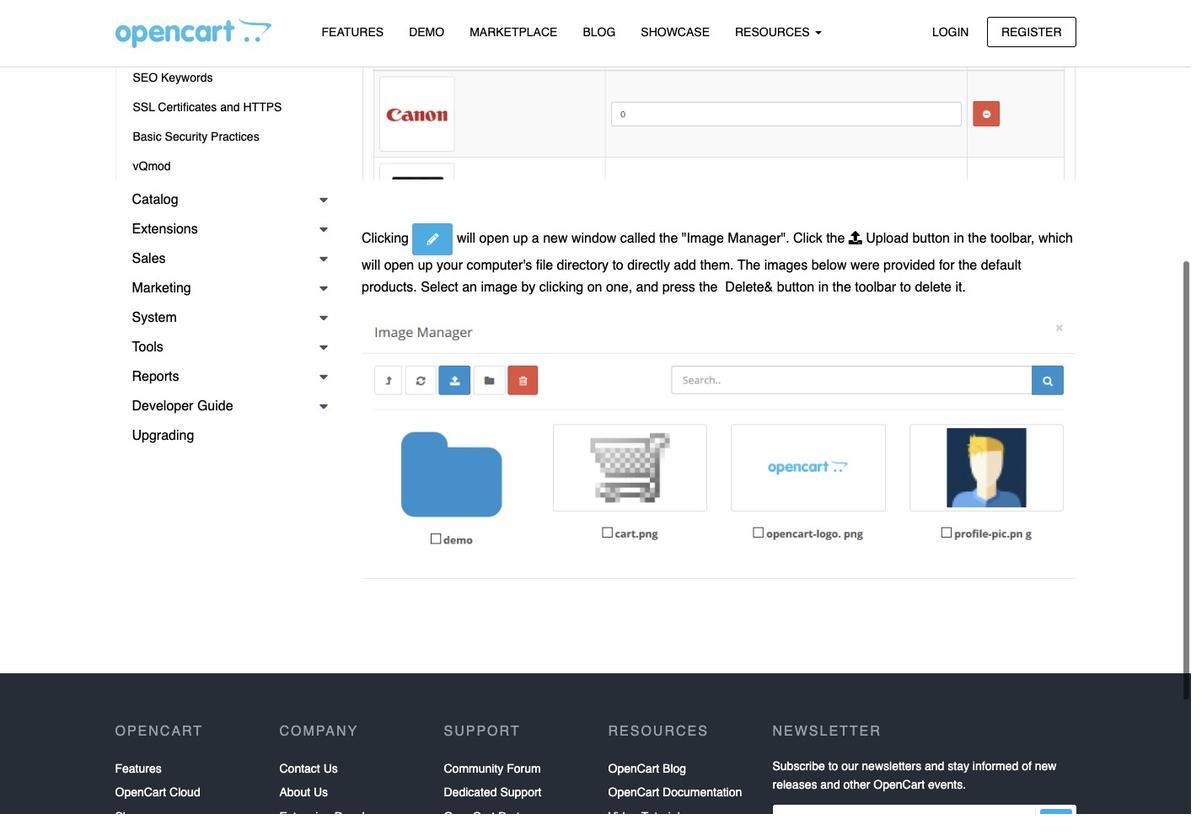 Task type: describe. For each thing, give the bounding box(es) containing it.
0 vertical spatial will
[[457, 231, 476, 246]]

dedicated
[[444, 787, 497, 800]]

stay
[[948, 760, 970, 774]]

the right for at the right of page
[[959, 258, 978, 273]]

features link for demo
[[309, 18, 397, 47]]

contact us
[[280, 763, 338, 776]]

new
[[252, 41, 275, 55]]

us for about us
[[314, 787, 328, 800]]

manager".
[[728, 231, 790, 246]]

opencart for opencart documentation
[[609, 787, 660, 800]]

ssl certificates and https
[[133, 100, 282, 114]]

and up events.
[[925, 760, 945, 774]]

community
[[444, 763, 504, 776]]

moving opencart to a new server
[[133, 41, 313, 55]]

new inside subscribe to our newsletters and stay informed of new releases and other opencart events.
[[1036, 760, 1057, 774]]

showcase
[[641, 25, 710, 39]]

marketplace
[[470, 25, 558, 39]]

the left upload icon
[[827, 231, 846, 246]]

developer
[[132, 399, 194, 414]]

ssl
[[133, 100, 155, 114]]

contact
[[280, 763, 320, 776]]

the right called
[[660, 231, 678, 246]]

creating
[[133, 12, 177, 25]]

our
[[842, 760, 859, 774]]

store
[[219, 12, 248, 25]]

button for upload
[[913, 231, 951, 246]]

events.
[[929, 779, 967, 792]]

ssl certificates and https link
[[116, 93, 337, 122]]

creating a multi-store
[[133, 12, 248, 25]]

developer guide
[[132, 399, 233, 414]]

about us
[[280, 787, 328, 800]]

https
[[243, 100, 282, 114]]

system link
[[115, 304, 337, 333]]

"image
[[682, 231, 724, 246]]

resources link
[[723, 18, 835, 47]]

and inside upload button in the toolbar, which will open up your computer's file directory to directly add them. the images below were provided for the default products. select an image by clicking on one, and press the
[[636, 280, 659, 295]]

directory
[[557, 258, 609, 273]]

dedicated support link
[[444, 781, 542, 805]]

opencart documentation
[[609, 787, 743, 800]]

delete&
[[726, 280, 774, 295]]

opencart - open source shopping cart solution image
[[115, 18, 271, 48]]

Enter your email address text field
[[773, 806, 1077, 815]]

clicking
[[540, 280, 584, 295]]

practices
[[211, 130, 260, 143]]

cloud
[[170, 787, 200, 800]]

extensions link
[[115, 215, 337, 245]]

sales
[[132, 251, 166, 267]]

1 vertical spatial resources
[[609, 724, 709, 740]]

moving
[[133, 41, 171, 55]]

a inside the creating a multi-store link
[[181, 12, 187, 25]]

upload button in the toolbar, which will open up your computer's file directory to directly add them. the images below were provided for the default products. select an image by clicking on one, and press the
[[362, 231, 1074, 295]]

were
[[851, 258, 880, 273]]

opencart inside subscribe to our newsletters and stay informed of new releases and other opencart events.
[[874, 779, 925, 792]]

demo link
[[397, 18, 457, 47]]

company
[[280, 724, 359, 740]]

1 admin - image manager image from the top
[[362, 0, 1077, 181]]

opencart cloud
[[115, 787, 200, 800]]

tools link
[[115, 333, 337, 363]]

1 vertical spatial blog
[[663, 763, 687, 776]]

to inside upload button in the toolbar, which will open up your computer's file directory to directly add them. the images below were provided for the default products. select an image by clicking on one, and press the
[[613, 258, 624, 273]]

angle right image
[[1051, 813, 1062, 815]]

to down provided
[[901, 280, 912, 295]]

reports link
[[115, 363, 337, 392]]

them.
[[701, 258, 734, 273]]

community forum
[[444, 763, 541, 776]]

releases
[[773, 779, 818, 792]]

basic security practices
[[133, 130, 260, 143]]

will inside upload button in the toolbar, which will open up your computer's file directory to directly add them. the images below were provided for the default products. select an image by clicking on one, and press the
[[362, 258, 381, 273]]

documentation
[[663, 787, 743, 800]]

opencart blog link
[[609, 757, 687, 781]]

products.
[[362, 280, 417, 295]]

login
[[933, 25, 970, 38]]

delete& button in the toolbar to delete it.
[[722, 280, 967, 295]]

it.
[[956, 280, 967, 295]]

images
[[765, 258, 808, 273]]

developer guide link
[[115, 392, 337, 422]]

by
[[522, 280, 536, 295]]

resources inside "link"
[[736, 25, 814, 39]]

provided
[[884, 258, 936, 273]]

1 horizontal spatial open
[[480, 231, 510, 246]]

the down them.
[[699, 280, 718, 295]]

catalog link
[[115, 186, 337, 215]]

basic
[[133, 130, 162, 143]]

informed
[[973, 760, 1019, 774]]

marketplace link
[[457, 18, 571, 47]]

image
[[481, 280, 518, 295]]

delete
[[916, 280, 952, 295]]

vqmod
[[133, 159, 171, 173]]

catalog
[[132, 192, 179, 208]]

system
[[132, 310, 177, 326]]

toolbar,
[[991, 231, 1035, 246]]

blog link
[[571, 18, 629, 47]]

reports
[[132, 369, 179, 385]]

0 vertical spatial support
[[444, 724, 521, 740]]



Task type: locate. For each thing, give the bounding box(es) containing it.
features link for opencart cloud
[[115, 757, 162, 781]]

called
[[621, 231, 656, 246]]

opencart up opencart documentation
[[609, 763, 660, 776]]

0 horizontal spatial in
[[819, 280, 829, 295]]

up left your
[[418, 258, 433, 273]]

multi-
[[191, 12, 219, 25]]

up inside upload button in the toolbar, which will open up your computer's file directory to directly add them. the images below were provided for the default products. select an image by clicking on one, and press the
[[418, 258, 433, 273]]

up up computer's
[[513, 231, 528, 246]]

security
[[165, 130, 208, 143]]

opencart down multi-
[[174, 41, 225, 55]]

dedicated support
[[444, 787, 542, 800]]

login link
[[919, 16, 984, 47]]

1 vertical spatial us
[[314, 787, 328, 800]]

of
[[1023, 760, 1032, 774]]

to inside subscribe to our newsletters and stay informed of new releases and other opencart events.
[[829, 760, 839, 774]]

0 vertical spatial button
[[913, 231, 951, 246]]

in for toolbar
[[819, 280, 829, 295]]

an
[[462, 280, 477, 295]]

support inside dedicated support link
[[501, 787, 542, 800]]

new right of
[[1036, 760, 1057, 774]]

moving opencart to a new server link
[[116, 34, 337, 63]]

opencart for opencart blog
[[609, 763, 660, 776]]

a left new
[[242, 41, 248, 55]]

file
[[536, 258, 553, 273]]

upload image
[[849, 231, 863, 245]]

button down 'images'
[[778, 280, 815, 295]]

new up file
[[543, 231, 568, 246]]

a for moving
[[242, 41, 248, 55]]

press
[[663, 280, 696, 295]]

window
[[572, 231, 617, 246]]

in down below
[[819, 280, 829, 295]]

newsletters
[[862, 760, 922, 774]]

0 horizontal spatial resources
[[609, 724, 709, 740]]

opencart for opencart cloud
[[115, 787, 166, 800]]

1 horizontal spatial new
[[1036, 760, 1057, 774]]

0 vertical spatial open
[[480, 231, 510, 246]]

to left our
[[829, 760, 839, 774]]

us inside "link"
[[324, 763, 338, 776]]

contact us link
[[280, 757, 338, 781]]

support up community at the bottom of the page
[[444, 724, 521, 740]]

0 vertical spatial admin - image manager image
[[362, 0, 1077, 181]]

for
[[940, 258, 955, 273]]

seo keywords link
[[116, 63, 337, 93]]

opencart
[[174, 41, 225, 55], [115, 724, 203, 740], [609, 763, 660, 776], [874, 779, 925, 792], [115, 787, 166, 800], [609, 787, 660, 800]]

a inside the 'moving opencart to a new server' link
[[242, 41, 248, 55]]

0 vertical spatial features link
[[309, 18, 397, 47]]

0 vertical spatial up
[[513, 231, 528, 246]]

features up opencart cloud
[[115, 763, 162, 776]]

pencil alt image
[[427, 234, 439, 245]]

will up your
[[457, 231, 476, 246]]

features link left demo
[[309, 18, 397, 47]]

upload
[[867, 231, 909, 246]]

add
[[674, 258, 697, 273]]

1 horizontal spatial up
[[513, 231, 528, 246]]

1 vertical spatial features link
[[115, 757, 162, 781]]

button for delete&
[[778, 280, 815, 295]]

in inside upload button in the toolbar, which will open up your computer's file directory to directly add them. the images below were provided for the default products. select an image by clicking on one, and press the
[[954, 231, 965, 246]]

the left toolbar,
[[969, 231, 987, 246]]

1 horizontal spatial a
[[242, 41, 248, 55]]

1 vertical spatial features
[[115, 763, 162, 776]]

which
[[1039, 231, 1074, 246]]

button inside upload button in the toolbar, which will open up your computer's file directory to directly add them. the images below were provided for the default products. select an image by clicking on one, and press the
[[913, 231, 951, 246]]

button
[[913, 231, 951, 246], [778, 280, 815, 295]]

0 vertical spatial a
[[181, 12, 187, 25]]

button up for at the right of page
[[913, 231, 951, 246]]

a
[[181, 12, 187, 25], [242, 41, 248, 55], [532, 231, 540, 246]]

vqmod link
[[116, 152, 337, 181]]

0 horizontal spatial features link
[[115, 757, 162, 781]]

subscribe
[[773, 760, 826, 774]]

0 horizontal spatial blog
[[583, 25, 616, 39]]

0 horizontal spatial will
[[362, 258, 381, 273]]

and down directly on the top of page
[[636, 280, 659, 295]]

subscribe to our newsletters and stay informed of new releases and other opencart events.
[[773, 760, 1057, 792]]

0 horizontal spatial a
[[181, 12, 187, 25]]

a left multi-
[[181, 12, 187, 25]]

upgrading
[[132, 429, 194, 444]]

opencart cloud link
[[115, 781, 200, 805]]

keywords
[[161, 71, 213, 84]]

1 horizontal spatial will
[[457, 231, 476, 246]]

server
[[279, 41, 313, 55]]

default
[[982, 258, 1022, 273]]

us for contact us
[[324, 763, 338, 776]]

features
[[322, 25, 384, 39], [115, 763, 162, 776]]

to up one, on the right
[[613, 258, 624, 273]]

in for toolbar,
[[954, 231, 965, 246]]

us right contact
[[324, 763, 338, 776]]

opencart documentation link
[[609, 781, 743, 805]]

and down seo keywords 'link'
[[220, 100, 240, 114]]

opencart blog
[[609, 763, 687, 776]]

features for opencart cloud
[[115, 763, 162, 776]]

0 horizontal spatial button
[[778, 280, 815, 295]]

showcase link
[[629, 18, 723, 47]]

select
[[421, 280, 459, 295]]

resources
[[736, 25, 814, 39], [609, 724, 709, 740]]

about us link
[[280, 781, 328, 805]]

to down "store"
[[229, 41, 239, 55]]

other
[[844, 779, 871, 792]]

will open up a new window called the "image manager". click the
[[453, 231, 849, 246]]

blog left showcase
[[583, 25, 616, 39]]

will up 'products.' at the top
[[362, 258, 381, 273]]

clicking
[[362, 231, 413, 246]]

the
[[738, 258, 761, 273]]

0 vertical spatial features
[[322, 25, 384, 39]]

click
[[794, 231, 823, 246]]

1 horizontal spatial blog
[[663, 763, 687, 776]]

marketing link
[[115, 274, 337, 304]]

2 horizontal spatial a
[[532, 231, 540, 246]]

admin - image manager image
[[362, 0, 1077, 181], [362, 309, 1077, 604]]

tools
[[132, 340, 164, 355]]

1 vertical spatial in
[[819, 280, 829, 295]]

features left demo
[[322, 25, 384, 39]]

opencart for opencart
[[115, 724, 203, 740]]

will
[[457, 231, 476, 246], [362, 258, 381, 273]]

register link
[[988, 16, 1077, 47]]

us right about
[[314, 787, 328, 800]]

register
[[1002, 25, 1062, 38]]

opencart down the newsletters
[[874, 779, 925, 792]]

the
[[660, 231, 678, 246], [827, 231, 846, 246], [969, 231, 987, 246], [959, 258, 978, 273], [699, 280, 718, 295], [833, 280, 852, 295]]

your
[[437, 258, 463, 273]]

a up file
[[532, 231, 540, 246]]

1 horizontal spatial features
[[322, 25, 384, 39]]

sales link
[[115, 245, 337, 274]]

on
[[588, 280, 603, 295]]

marketing
[[132, 281, 191, 296]]

2 admin - image manager image from the top
[[362, 309, 1077, 604]]

opencart down opencart blog link
[[609, 787, 660, 800]]

computer's
[[467, 258, 532, 273]]

1 vertical spatial will
[[362, 258, 381, 273]]

open inside upload button in the toolbar, which will open up your computer's file directory to directly add them. the images below were provided for the default products. select an image by clicking on one, and press the
[[384, 258, 414, 273]]

seo
[[133, 71, 158, 84]]

0 horizontal spatial new
[[543, 231, 568, 246]]

features link up opencart cloud
[[115, 757, 162, 781]]

1 horizontal spatial in
[[954, 231, 965, 246]]

in up for at the right of page
[[954, 231, 965, 246]]

1 horizontal spatial features link
[[309, 18, 397, 47]]

1 vertical spatial up
[[418, 258, 433, 273]]

1 vertical spatial new
[[1036, 760, 1057, 774]]

a for will
[[532, 231, 540, 246]]

1 vertical spatial open
[[384, 258, 414, 273]]

0 horizontal spatial open
[[384, 258, 414, 273]]

opencart left 'cloud'
[[115, 787, 166, 800]]

features for demo
[[322, 25, 384, 39]]

and left other
[[821, 779, 841, 792]]

below
[[812, 258, 847, 273]]

0 vertical spatial in
[[954, 231, 965, 246]]

open up 'products.' at the top
[[384, 258, 414, 273]]

1 vertical spatial admin - image manager image
[[362, 309, 1077, 604]]

0 horizontal spatial up
[[418, 258, 433, 273]]

2 vertical spatial a
[[532, 231, 540, 246]]

1 vertical spatial a
[[242, 41, 248, 55]]

1 vertical spatial support
[[501, 787, 542, 800]]

0 vertical spatial new
[[543, 231, 568, 246]]

basic security practices link
[[116, 122, 337, 152]]

support down forum
[[501, 787, 542, 800]]

forum
[[507, 763, 541, 776]]

1 vertical spatial button
[[778, 280, 815, 295]]

0 vertical spatial us
[[324, 763, 338, 776]]

upgrading link
[[115, 422, 337, 451]]

certificates
[[158, 100, 217, 114]]

features link
[[309, 18, 397, 47], [115, 757, 162, 781]]

the down below
[[833, 280, 852, 295]]

and
[[220, 100, 240, 114], [636, 280, 659, 295], [925, 760, 945, 774], [821, 779, 841, 792]]

one,
[[606, 280, 633, 295]]

1 horizontal spatial button
[[913, 231, 951, 246]]

community forum link
[[444, 757, 541, 781]]

1 horizontal spatial resources
[[736, 25, 814, 39]]

about
[[280, 787, 310, 800]]

toolbar
[[856, 280, 897, 295]]

0 horizontal spatial features
[[115, 763, 162, 776]]

0 vertical spatial resources
[[736, 25, 814, 39]]

demo
[[409, 25, 445, 39]]

to
[[229, 41, 239, 55], [613, 258, 624, 273], [901, 280, 912, 295], [829, 760, 839, 774]]

guide
[[197, 399, 233, 414]]

open up computer's
[[480, 231, 510, 246]]

0 vertical spatial blog
[[583, 25, 616, 39]]

blog up opencart documentation
[[663, 763, 687, 776]]

opencart up opencart cloud
[[115, 724, 203, 740]]

blog
[[583, 25, 616, 39], [663, 763, 687, 776]]



Task type: vqa. For each thing, say whether or not it's contained in the screenshot.
be
no



